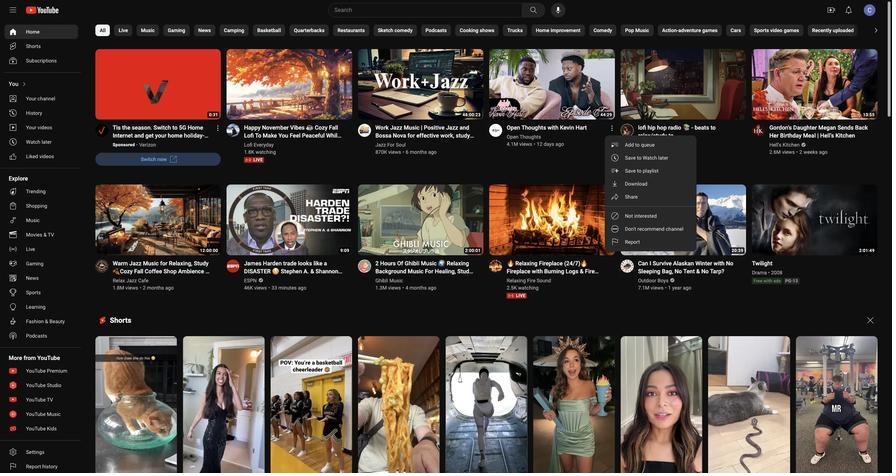 Task type: locate. For each thing, give the bounding box(es) containing it.
months right 4
[[410, 285, 427, 291]]

& inside can i survive alaskan winter with no sleeping bag, no tent & no tarp?
[[697, 268, 700, 275]]

report history
[[26, 464, 58, 470]]

sports up 'learning' on the bottom left
[[26, 290, 41, 296]]

can i survive alaskan winter with no sleeping bag, no tent & no tarp?
[[638, 260, 734, 275]]

channel inside option
[[666, 226, 684, 232]]

now
[[157, 157, 167, 162]]

13:55
[[863, 113, 875, 118]]

13:55 link
[[752, 49, 878, 121]]

1 horizontal spatial report
[[625, 239, 640, 245]]

20:39
[[732, 248, 744, 253]]

recently
[[812, 27, 832, 33]]

views down hell's kitchen link
[[782, 149, 795, 155]]

report
[[625, 239, 640, 245], [26, 464, 41, 470]]

0 vertical spatial videos
[[38, 125, 52, 130]]

2 horizontal spatial 2
[[800, 149, 803, 155]]

lofi
[[638, 125, 646, 131]]

1 vertical spatial watch
[[643, 155, 657, 161]]

0 horizontal spatial fall
[[134, 268, 143, 275]]

liked videos link
[[4, 149, 78, 164], [4, 149, 78, 164]]

girl
[[648, 142, 656, 148]]

fire inside relaxing fire sound 2.5k watching
[[527, 278, 536, 284]]

and inside tis the season. switch to 5g home internet and get your home holiday- ready.
[[134, 132, 144, 139]]

twilight
[[752, 260, 773, 267]]

2 save from the top
[[625, 168, 636, 174]]

ghibli up 4 months ago
[[407, 276, 422, 283]]

2 horizontal spatial live status
[[638, 157, 659, 163]]

channel
[[38, 96, 55, 102], [666, 226, 684, 232]]

happy november vibes ☕ cozy fall lofi to make you feel peaceful while chilling in cozy coffee shop by lofi everyday  132,295 views element
[[244, 124, 344, 147]]

|
[[421, 125, 423, 131], [818, 132, 819, 139], [260, 276, 262, 283]]

list box
[[605, 136, 697, 252]]

to down radio
[[669, 132, 674, 139]]

watching inside relaxing fire sound 2.5k watching
[[518, 285, 539, 291]]

| right meal
[[818, 132, 819, 139]]

with up tarp?
[[714, 260, 725, 267]]

ago for alaskan
[[683, 285, 692, 291]]

0 horizontal spatial shop
[[164, 268, 177, 275]]

thoughts inside open thoughts link
[[520, 134, 541, 140]]

cozy up the peaceful
[[315, 125, 328, 131]]

& right logs
[[580, 268, 584, 275]]

1 horizontal spatial live
[[119, 27, 128, 33]]

hop
[[657, 125, 667, 131]]

list box containing add to queue
[[605, 136, 697, 252]]

watch up liked
[[26, 139, 40, 145]]

0 horizontal spatial report
[[26, 464, 41, 470]]

lofi for lofi girl
[[638, 142, 647, 148]]

watch up save to playlist option
[[643, 155, 657, 161]]

months
[[410, 149, 427, 155], [147, 285, 164, 291], [410, 285, 427, 291]]

switch
[[154, 125, 171, 131], [141, 157, 156, 162]]

music inside work jazz music | positive jazz and bossa nova for effective work, study & stress relief
[[404, 125, 420, 131]]

sponsored
[[113, 143, 135, 148]]

espn image
[[227, 260, 240, 273]]

james harden trade looks like a disaster 😳 stephen a. & shannon agree | first take youtube exclusive by espn 46,051 views 33 minutes ago 9 minutes, 9 seconds element
[[244, 260, 344, 283]]

videos for liked videos
[[39, 154, 54, 159]]

kitchen
[[836, 132, 855, 139], [783, 142, 800, 148]]

no down 20:39
[[726, 260, 734, 267]]

None search field
[[315, 3, 547, 17]]

ghibli up 1.3m
[[376, 278, 388, 284]]

feel
[[290, 132, 301, 139]]

lofi girl image
[[621, 124, 634, 137]]

0 horizontal spatial for
[[160, 260, 168, 267]]

live for 🔥 relaxing fireplace (24/7)🔥 fireplace with burning logs & fire sounds
[[516, 293, 526, 299]]

to inside 'option'
[[637, 155, 642, 161]]

watching down relaxing fire sound link
[[518, 285, 539, 291]]

1 vertical spatial and
[[134, 132, 144, 139]]

shop down the peaceful
[[304, 140, 317, 147]]

1 horizontal spatial later
[[659, 155, 669, 161]]

2 games from the left
[[784, 27, 799, 33]]

2 hours, 1 minute, 49 seconds element
[[860, 248, 875, 253]]

your down history
[[26, 125, 36, 130]]

1 vertical spatial cozy
[[271, 140, 284, 147]]

relax jazz cafe image
[[95, 260, 108, 273]]

gordon's
[[770, 125, 792, 131]]

sports left video
[[754, 27, 769, 33]]

1 vertical spatial fall
[[134, 268, 143, 275]]

youtube up the youtube music
[[26, 397, 46, 403]]

kitchen down birthday
[[783, 142, 800, 148]]

ago right days
[[556, 141, 564, 147]]

relaxing fire sound image
[[490, 260, 503, 273]]

and down season.
[[134, 132, 144, 139]]

0 vertical spatial switch
[[154, 125, 171, 131]]

0 horizontal spatial later
[[42, 139, 52, 145]]

switch now link
[[95, 153, 221, 166]]

youtube up youtube tv
[[26, 383, 46, 389]]

to left 5g in the left top of the page
[[172, 125, 178, 131]]

make
[[263, 132, 277, 139]]

views down 'relax jazz cafe' link
[[125, 285, 138, 291]]

views for gordon's daughter megan sends back her birthday meal | hell's kitchen
[[782, 149, 795, 155]]

2.6m views
[[770, 149, 795, 155]]

later up liked videos
[[42, 139, 52, 145]]

1 vertical spatial sports
[[26, 290, 41, 296]]

2 hours, 1 second element
[[465, 248, 481, 253]]

1 vertical spatial podcasts
[[26, 333, 47, 339]]

live status down 1.8k
[[244, 157, 264, 163]]

live
[[119, 27, 128, 33], [26, 247, 35, 252]]

coffee inside warm jazz music for relaxing, study 🍂cozy fall coffee shop ambience ~ smooth jazz instrumental music
[[145, 268, 162, 275]]

lofi inside lofi everyday 1.8k watching
[[244, 142, 253, 148]]

save down add
[[625, 155, 636, 161]]

0 vertical spatial fire
[[585, 268, 595, 275]]

9 minutes, 9 seconds element
[[340, 248, 350, 253]]

lofi everyday image
[[227, 124, 240, 137]]

to inside tab list
[[879, 27, 883, 33]]

1 vertical spatial later
[[659, 155, 669, 161]]

tv down youtube studio
[[47, 397, 53, 403]]

🔥 relaxing fireplace (24/7)🔥 fireplace with burning logs & fire sounds
[[507, 260, 595, 283]]

home inside tis the season. switch to 5g home internet and get your home holiday- ready.
[[188, 125, 203, 131]]

13
[[793, 279, 798, 284]]

1 vertical spatial for
[[425, 268, 434, 275]]

0 vertical spatial watch
[[26, 139, 40, 145]]

0 horizontal spatial cozy
[[271, 140, 284, 147]]

hell's down megan
[[821, 132, 834, 139]]

2 left weeks
[[800, 149, 803, 155]]

1 vertical spatial report
[[26, 464, 41, 470]]

views down the outdoor boys link
[[651, 285, 664, 291]]

lofi everyday link
[[244, 141, 276, 149]]

live down 2.5k at the right
[[516, 293, 526, 299]]

| inside work jazz music | positive jazz and bossa nova for effective work, study & stress relief
[[421, 125, 423, 131]]

for
[[408, 132, 415, 139], [160, 260, 168, 267]]

tv right "movies"
[[48, 232, 54, 238]]

1 horizontal spatial fireplace
[[539, 260, 563, 267]]

cafe
[[138, 278, 149, 284]]

months right 6
[[410, 149, 427, 155]]

1 horizontal spatial shorts
[[110, 316, 131, 325]]

months for ghibli
[[410, 285, 427, 291]]

open up open thoughts
[[507, 125, 521, 131]]

to right beats
[[711, 125, 716, 131]]

1 vertical spatial shop
[[164, 268, 177, 275]]

shop up instrumental
[[164, 268, 177, 275]]

1 horizontal spatial live
[[516, 293, 526, 299]]

live for happy november vibes ☕ cozy fall lofi to make you feel peaceful while chilling in cozy coffee shop
[[254, 158, 263, 163]]

0 vertical spatial podcasts
[[426, 27, 447, 33]]

your for your channel
[[26, 96, 36, 102]]

coffee down the feel
[[285, 140, 303, 147]]

relaxing,
[[169, 260, 192, 267]]

1 vertical spatial hell's
[[770, 142, 782, 148]]

&
[[376, 140, 379, 147], [44, 232, 47, 238], [311, 268, 314, 275], [580, 268, 584, 275], [697, 268, 700, 275], [45, 319, 48, 325]]

ago down instrumental
[[165, 285, 174, 291]]

for up 870k views at the left of the page
[[387, 142, 395, 148]]

sounds
[[507, 276, 526, 283]]

get
[[145, 132, 154, 139]]

0 vertical spatial your
[[26, 96, 36, 102]]

2 vertical spatial 2
[[143, 285, 146, 291]]

1.8k
[[244, 149, 254, 155]]

Search text field
[[335, 5, 521, 15]]

0 horizontal spatial live
[[26, 247, 35, 252]]

youtube for kids
[[26, 426, 46, 432]]

relaxing up study,
[[447, 260, 469, 267]]

1 games from the left
[[703, 27, 718, 33]]

for inside "2 hours of ghibli music 🌍 relaxing background music for healing, study, work, sleep ghibli studio"
[[425, 268, 434, 275]]

open thoughts with kevin hart link
[[507, 124, 587, 132]]

1 vertical spatial news
[[26, 275, 39, 281]]

and
[[460, 125, 469, 131], [134, 132, 144, 139]]

0 horizontal spatial you
[[9, 81, 19, 87]]

kitchen inside the gordon's daughter megan sends back her birthday meal | hell's kitchen
[[836, 132, 855, 139]]

go to channel: verizon. image
[[95, 124, 108, 137]]

recommend
[[638, 226, 665, 232]]

1 vertical spatial save
[[625, 168, 636, 174]]

music
[[141, 27, 155, 33], [636, 27, 649, 33], [404, 125, 420, 131], [26, 218, 40, 223], [143, 260, 159, 267], [421, 260, 437, 267], [408, 268, 424, 275], [182, 276, 198, 283], [390, 278, 403, 284], [47, 412, 61, 417]]

switch left now
[[141, 157, 156, 162]]

save for save to playlist
[[625, 168, 636, 174]]

0 vertical spatial channel
[[38, 96, 55, 102]]

live status for lofi hip hop radio 📚 - beats to relax/study to
[[638, 157, 659, 163]]

no down winter
[[702, 268, 709, 275]]

1 vertical spatial your
[[26, 125, 36, 130]]

open for open thoughts with kevin hart
[[507, 125, 521, 131]]

lofi hip hop radio 📚 - beats to relax/study to by lofi girl 298,161,104 views element
[[638, 124, 738, 140]]

ago for looks
[[298, 285, 307, 291]]

kitchen down sends
[[836, 132, 855, 139]]

1 horizontal spatial watch
[[643, 155, 657, 161]]

1 your from the top
[[26, 96, 36, 102]]

months for stress
[[410, 149, 427, 155]]

cooking shows
[[460, 27, 495, 33]]

watching down girl
[[648, 149, 669, 155]]

sound
[[537, 278, 551, 284]]

2 months ago
[[143, 285, 174, 291]]

pop
[[625, 27, 634, 33]]

action-adventure games
[[662, 27, 718, 33]]

& right "movies"
[[44, 232, 47, 238]]

1 horizontal spatial channel
[[666, 226, 684, 232]]

12 days ago
[[537, 141, 564, 147]]

1 vertical spatial switch
[[141, 157, 156, 162]]

4
[[406, 285, 408, 291]]

live down "movies"
[[26, 247, 35, 252]]

0 horizontal spatial live
[[254, 158, 263, 163]]

happy november vibes ☕ cozy fall lofi to make you feel peaceful while chilling in cozy coffee shop link
[[244, 124, 344, 147]]

for left the healing,
[[425, 268, 434, 275]]

1 horizontal spatial you
[[279, 132, 288, 139]]

go to channel: verizon. element
[[139, 142, 156, 148]]

thoughts up 12 at right top
[[520, 134, 541, 140]]

news link
[[4, 271, 78, 286], [4, 271, 78, 286]]

1 vertical spatial you
[[279, 132, 288, 139]]

0 horizontal spatial home
[[26, 29, 40, 35]]

1 vertical spatial 2
[[376, 260, 379, 267]]

fashion & beauty link
[[4, 314, 78, 329], [4, 314, 78, 329]]

fall up cafe
[[134, 268, 143, 275]]

youtube down youtube tv
[[26, 412, 46, 417]]

0 vertical spatial hell's
[[821, 132, 834, 139]]

live down 39k watching
[[648, 158, 657, 163]]

youtube down more from youtube
[[26, 368, 46, 374]]

1 horizontal spatial shop
[[304, 140, 317, 147]]

2 horizontal spatial home
[[536, 27, 550, 33]]

1 horizontal spatial home
[[188, 125, 203, 131]]

shorts
[[26, 43, 41, 49], [110, 316, 131, 325]]

podcasts inside tab list
[[426, 27, 447, 33]]

news left camping
[[198, 27, 211, 33]]

coffee up instrumental
[[145, 268, 162, 275]]

ghibli music image
[[358, 260, 371, 273]]

james harden trade looks like a disaster 😳 stephen a. & shannon agree | first take youtube exclusive link
[[244, 260, 344, 283]]

hell's up 2.6m on the top
[[770, 142, 782, 148]]

games for action-adventure games
[[703, 27, 718, 33]]

youtube down a.
[[290, 276, 312, 283]]

improvement
[[551, 27, 581, 33]]

sports inside tab list
[[754, 27, 769, 33]]

views for can i survive alaskan winter with no sleeping bag, no tent & no tarp?
[[651, 285, 664, 291]]

with up sound on the right bottom of page
[[532, 268, 543, 275]]

movies & tv
[[26, 232, 54, 238]]

cooking
[[460, 27, 479, 33]]

2 vertical spatial |
[[260, 276, 262, 283]]

0 vertical spatial live
[[119, 27, 128, 33]]

0 vertical spatial thoughts
[[522, 125, 546, 131]]

1 horizontal spatial studio
[[424, 276, 440, 283]]

relaxing right 🔥
[[516, 260, 538, 267]]

2 left hours
[[376, 260, 379, 267]]

48:00:23 link
[[358, 49, 484, 121]]

0 vertical spatial coffee
[[285, 140, 303, 147]]

0 vertical spatial 2
[[800, 149, 803, 155]]

0 horizontal spatial fireplace
[[507, 268, 531, 275]]

to down add to queue at the top
[[637, 155, 642, 161]]

46k views
[[244, 285, 267, 291]]

thoughts inside the "open thoughts with kevin hart by open thoughts 4,175,437 views 12 days ago 44 minutes" element
[[522, 125, 546, 131]]

home inside tab list
[[536, 27, 550, 33]]

podcasts down search text field
[[426, 27, 447, 33]]

watch inside 'option'
[[643, 155, 657, 161]]

2 your from the top
[[26, 125, 36, 130]]

tis
[[113, 125, 121, 131]]

0 horizontal spatial kitchen
[[783, 142, 800, 148]]

39k watching
[[638, 149, 669, 155]]

months down instrumental
[[147, 285, 164, 291]]

thoughts up open thoughts link
[[522, 125, 546, 131]]

1 vertical spatial |
[[818, 132, 819, 139]]

0 vertical spatial news
[[198, 27, 211, 33]]

1 open from the top
[[507, 125, 521, 131]]

🔥 relaxing fireplace (24/7)🔥fireplace with burning logs & fire sounds by relaxing fire sound 1,978,043 views element
[[507, 260, 607, 283]]

lofi
[[244, 132, 254, 139], [244, 142, 253, 148], [638, 142, 647, 148]]

youtube for tv
[[26, 397, 46, 403]]

0 vertical spatial you
[[9, 81, 19, 87]]

fire inside the 🔥 relaxing fireplace (24/7)🔥 fireplace with burning logs & fire sounds
[[585, 268, 595, 275]]

fall up while
[[329, 125, 338, 131]]

0 vertical spatial gaming
[[168, 27, 185, 33]]

0 horizontal spatial fire
[[527, 278, 536, 284]]

thoughts for open thoughts with kevin hart
[[522, 125, 546, 131]]

relax jazz cafe link
[[113, 277, 149, 284]]

1 horizontal spatial and
[[460, 125, 469, 131]]

lofi girl
[[638, 142, 656, 148]]

coffee inside happy november vibes ☕ cozy fall lofi to make you feel peaceful while chilling in cozy coffee shop
[[285, 140, 303, 147]]

lofi down happy
[[244, 132, 254, 139]]

1 horizontal spatial |
[[421, 125, 423, 131]]

0 vertical spatial kitchen
[[836, 132, 855, 139]]

1 horizontal spatial for
[[408, 132, 415, 139]]

open up 4.1m
[[507, 134, 519, 140]]

0:31 link
[[95, 49, 221, 121]]

with inside can i survive alaskan winter with no sleeping bag, no tent & no tarp?
[[714, 260, 725, 267]]

home for home improvement
[[536, 27, 550, 33]]

ago for for
[[165, 285, 174, 291]]

lofi up 1.8k
[[244, 142, 253, 148]]

2 horizontal spatial |
[[818, 132, 819, 139]]

lofi for lofi everyday 1.8k watching
[[244, 142, 253, 148]]

0 horizontal spatial hell's
[[770, 142, 782, 148]]

1 vertical spatial gaming
[[26, 261, 44, 267]]

happy november vibes ☕ cozy fall lofi to make you feel peaceful while chilling in cozy coffee shop
[[244, 125, 341, 147]]

views for james harden trade looks like a disaster 😳 stephen a. & shannon agree | first take youtube exclusive
[[254, 285, 267, 291]]

quarterbacks
[[294, 27, 325, 33]]

ago down 2 hours of ghibli music 🌍 relaxing background music for healing, study, work, sleep ghibli studio link
[[428, 285, 437, 291]]

your up history
[[26, 96, 36, 102]]

1 vertical spatial coffee
[[145, 268, 162, 275]]

& up 870k
[[376, 140, 379, 147]]

tab list containing all
[[95, 20, 892, 40]]

her
[[770, 132, 779, 139]]

0 vertical spatial and
[[460, 125, 469, 131]]

13 minutes, 55 seconds element
[[863, 113, 875, 118]]

20:39 link
[[621, 185, 747, 256]]

save to watch later option
[[605, 152, 697, 165]]

youtube studio link
[[4, 378, 78, 393], [4, 378, 78, 393]]

and up study
[[460, 125, 469, 131]]

0 horizontal spatial |
[[260, 276, 262, 283]]

relief
[[398, 140, 411, 147]]

lofi girl link
[[638, 141, 656, 149]]

0 horizontal spatial sports
[[26, 290, 41, 296]]

1 horizontal spatial watching
[[518, 285, 539, 291]]

your videos
[[26, 125, 52, 130]]

& right tent at the bottom right of the page
[[697, 268, 700, 275]]

0 vertical spatial |
[[421, 125, 423, 131]]

1 vertical spatial kitchen
[[783, 142, 800, 148]]

0 horizontal spatial podcasts
[[26, 333, 47, 339]]

save inside save to watch later 'option'
[[625, 155, 636, 161]]

fireplace up burning
[[539, 260, 563, 267]]

0 horizontal spatial shorts
[[26, 43, 41, 49]]

open thoughts image
[[490, 124, 503, 137]]

1 horizontal spatial fall
[[329, 125, 338, 131]]

no down alaskan
[[675, 268, 682, 275]]

holiday-
[[184, 132, 205, 139]]

watching down everyday on the top
[[256, 149, 276, 155]]

2008
[[771, 270, 783, 276]]

playlist
[[643, 168, 659, 174]]

1 vertical spatial live
[[26, 247, 35, 252]]

Switch now text field
[[141, 157, 167, 162]]

history
[[42, 464, 58, 470]]

espn link
[[244, 277, 257, 284]]

0 horizontal spatial coffee
[[145, 268, 162, 275]]

1 vertical spatial studio
[[47, 383, 61, 389]]

news up 'learning' on the bottom left
[[26, 275, 39, 281]]

podcasts down fashion
[[26, 333, 47, 339]]

2 for 2 hours of ghibli music 🌍 relaxing background music for healing, study, work, sleep ghibli studio
[[376, 260, 379, 267]]

views for warm jazz music for relaxing, study 🍂cozy fall coffee shop ambience ~ smooth jazz instrumental music
[[125, 285, 138, 291]]

ago down effective
[[428, 149, 437, 155]]

relaxing inside relaxing fire sound 2.5k watching
[[507, 278, 526, 284]]

0 vertical spatial shop
[[304, 140, 317, 147]]

shows
[[480, 27, 495, 33]]

| inside the gordon's daughter megan sends back her birthday meal | hell's kitchen
[[818, 132, 819, 139]]

views down open thoughts link
[[520, 141, 532, 147]]

9:09 link
[[227, 185, 352, 256]]

youtube studio
[[26, 383, 61, 389]]

cozy right in
[[271, 140, 284, 147]]

later up playlist
[[659, 155, 669, 161]]

relax
[[113, 278, 125, 284]]

1.8m
[[113, 285, 124, 291]]

2 open from the top
[[507, 134, 519, 140]]

warm jazz music for relaxing, study 🍂cozy fall coffee shop ambience ~ smooth jazz instrumental music
[[113, 260, 209, 283]]

report down don't
[[625, 239, 640, 245]]

youtube
[[290, 276, 312, 283], [37, 355, 60, 362], [26, 368, 46, 374], [26, 383, 46, 389], [26, 397, 46, 403], [26, 412, 46, 417], [26, 426, 46, 432]]

for up instrumental
[[160, 260, 168, 267]]

home up subscriptions
[[26, 29, 40, 35]]

live status down 39k watching
[[638, 157, 659, 163]]

hell's inside the gordon's daughter megan sends back her birthday meal | hell's kitchen
[[821, 132, 834, 139]]

20 minutes, 39 seconds element
[[732, 248, 744, 253]]

save to playlist option
[[605, 165, 697, 178]]

report for report history
[[26, 464, 41, 470]]

🌍
[[438, 260, 446, 267]]

1 horizontal spatial coffee
[[285, 140, 303, 147]]

watching
[[256, 149, 276, 155], [648, 149, 669, 155], [518, 285, 539, 291]]

1 vertical spatial open
[[507, 134, 519, 140]]

tab list
[[95, 20, 892, 40]]

for inside work jazz music | positive jazz and bossa nova for effective work, study & stress relief
[[408, 132, 415, 139]]

1 vertical spatial videos
[[39, 154, 54, 159]]

drama • 2008 link
[[752, 269, 783, 276]]

1 save from the top
[[625, 155, 636, 161]]

soul
[[396, 142, 406, 148]]

0 vertical spatial report
[[625, 239, 640, 245]]

survive
[[653, 260, 672, 267]]

report for report
[[625, 239, 640, 245]]

0 vertical spatial fall
[[329, 125, 338, 131]]

games right video
[[784, 27, 799, 33]]

views for 2 hours of ghibli music 🌍 relaxing background music for healing, study, work, sleep ghibli studio
[[388, 285, 401, 291]]

to right add
[[636, 142, 640, 148]]

ago for |
[[428, 149, 437, 155]]

alaskan
[[673, 260, 694, 267]]

fire left sound on the right bottom of page
[[527, 278, 536, 284]]

live status
[[244, 157, 264, 163], [638, 157, 659, 163], [507, 293, 527, 299]]

0 vertical spatial later
[[42, 139, 52, 145]]

| up effective
[[421, 125, 423, 131]]

relaxing up 2.5k at the right
[[507, 278, 526, 284]]

live right all
[[119, 27, 128, 33]]

home left improvement
[[536, 27, 550, 33]]

2 inside "2 hours of ghibli music 🌍 relaxing background music for healing, study, work, sleep ghibli studio"
[[376, 260, 379, 267]]

studio down premium
[[47, 383, 61, 389]]

not interested
[[625, 213, 657, 219]]

video
[[771, 27, 783, 33]]

& right a.
[[311, 268, 314, 275]]

save inside save to playlist option
[[625, 168, 636, 174]]

ago right weeks
[[819, 149, 828, 155]]

save for save to watch later
[[625, 155, 636, 161]]

0 vertical spatial open
[[507, 125, 521, 131]]

0 horizontal spatial watching
[[256, 149, 276, 155]]

channel right recommend
[[666, 226, 684, 232]]

ghibli
[[405, 260, 420, 267], [407, 276, 422, 283], [376, 278, 388, 284]]

0 horizontal spatial games
[[703, 27, 718, 33]]

twilight by drama • 2008 2 hours, 1 minute element
[[752, 260, 801, 268]]

1 horizontal spatial fire
[[585, 268, 595, 275]]

hell's kitchen
[[770, 142, 800, 148]]

& inside work jazz music | positive jazz and bossa nova for effective work, study & stress relief
[[376, 140, 379, 147]]

report inside option
[[625, 239, 640, 245]]

12:00:00
[[200, 248, 218, 253]]

with inside the 🔥 relaxing fireplace (24/7)🔥 fireplace with burning logs & fire sounds
[[532, 268, 543, 275]]



Task type: describe. For each thing, give the bounding box(es) containing it.
interested
[[635, 213, 657, 219]]

ghibli right of
[[405, 260, 420, 267]]

fall inside warm jazz music for relaxing, study 🍂cozy fall coffee shop ambience ~ smooth jazz instrumental music
[[134, 268, 143, 275]]

0:31
[[209, 113, 218, 118]]

0 vertical spatial for
[[387, 142, 395, 148]]

pg-13
[[786, 279, 798, 284]]

1 vertical spatial tv
[[47, 397, 53, 403]]

☕
[[306, 125, 314, 131]]

instrumental
[[148, 276, 181, 283]]

download option
[[605, 178, 697, 191]]

kids
[[47, 426, 57, 432]]

6 months ago
[[406, 149, 437, 155]]

1.8m views
[[113, 285, 138, 291]]

effective
[[417, 132, 439, 139]]

sports for sports video games
[[754, 27, 769, 33]]

lofi hip hop radio 📚 - beats to relax/study to link
[[638, 124, 738, 140]]

hip
[[648, 125, 656, 131]]

0 horizontal spatial no
[[675, 268, 682, 275]]

0 vertical spatial fireplace
[[539, 260, 563, 267]]

and inside work jazz music | positive jazz and bossa nova for effective work, study & stress relief
[[460, 125, 469, 131]]

winter
[[696, 260, 713, 267]]

1 horizontal spatial no
[[702, 268, 709, 275]]

watching inside lofi everyday 1.8k watching
[[256, 149, 276, 155]]

1.3m views
[[376, 285, 401, 291]]

switch inside tis the season. switch to 5g home internet and get your home holiday- ready.
[[154, 125, 171, 131]]

first
[[263, 276, 275, 283]]

12 hours element
[[200, 248, 218, 253]]

premium
[[47, 368, 67, 374]]

48:00:23
[[463, 113, 481, 118]]

history
[[26, 110, 42, 116]]

to left playlist
[[637, 168, 642, 174]]

youtube kids
[[26, 426, 57, 432]]

jazz for soul
[[376, 142, 406, 148]]

work,
[[376, 276, 390, 283]]

ready.
[[113, 140, 128, 147]]

tent
[[684, 268, 695, 275]]

not interested option
[[605, 210, 697, 223]]

2:00:01 link
[[358, 185, 484, 256]]

home for home
[[26, 29, 40, 35]]

warm jazz music for relaxing, study 🍂cozy fall coffee shop ambience ~ smooth jazz instrumental music by relax jazz cafe 1,825,516 views 2 months ago 12 hours element
[[113, 260, 212, 283]]

relaxing inside the 🔥 relaxing fireplace (24/7)🔥 fireplace with burning logs & fire sounds
[[516, 260, 538, 267]]

views for work jazz music | positive jazz and bossa nova for effective work, study & stress relief
[[388, 149, 401, 155]]

work,
[[441, 132, 455, 139]]

870k views
[[376, 149, 401, 155]]

for inside warm jazz music for relaxing, study 🍂cozy fall coffee shop ambience ~ smooth jazz instrumental music
[[160, 260, 168, 267]]

youtube for premium
[[26, 368, 46, 374]]

ad - tis the season. switch to 5g home internet and get your home holiday-ready. - 31 seconds - switch to 5g home internet. perfect for the most wi-fi time of year. - verizon - play video element
[[113, 124, 212, 147]]

live inside tab list
[[119, 27, 128, 33]]

2 hours of ghibli music 🌍 relaxing background music for healing, study, work, sleep ghibli studio by ghibli music 1,314,950 views 4 months ago 2 hours element
[[376, 260, 475, 283]]

relaxing fire sound link
[[507, 277, 552, 284]]

recently uploaded
[[812, 27, 854, 33]]

logs
[[566, 268, 579, 275]]

add to queue option
[[605, 139, 697, 152]]

44:29
[[601, 113, 612, 118]]

31 seconds element
[[209, 113, 218, 118]]

2 horizontal spatial no
[[726, 260, 734, 267]]

with down drama • 2008 link
[[764, 279, 773, 284]]

healing,
[[435, 268, 456, 275]]

positive
[[424, 125, 445, 131]]

share option
[[605, 191, 697, 204]]

youtube premium
[[26, 368, 67, 374]]

you
[[885, 27, 892, 33]]

looks
[[298, 260, 312, 267]]

camping
[[224, 27, 244, 33]]

44 minutes, 29 seconds element
[[601, 113, 612, 118]]

studio inside "2 hours of ghibli music 🌍 relaxing background music for healing, study, work, sleep ghibli studio"
[[424, 276, 440, 283]]

stress
[[381, 140, 397, 147]]

open thoughts with kevin hart by open thoughts 4,175,437 views 12 days ago 44 minutes element
[[507, 124, 587, 132]]

watch later
[[26, 139, 52, 145]]

sleep
[[392, 276, 406, 283]]

exclusive
[[314, 276, 338, 283]]

5g
[[179, 125, 186, 131]]

don't recommend channel option
[[605, 223, 697, 236]]

sleeping
[[638, 268, 661, 275]]

sketch comedy
[[378, 27, 413, 33]]

add to queue
[[625, 142, 655, 148]]

download
[[625, 181, 648, 187]]

save to playlist
[[625, 168, 659, 174]]

4.1m
[[507, 141, 518, 147]]

1.3m
[[376, 285, 387, 291]]

ago for ghibli
[[428, 285, 437, 291]]

live status for 🔥 relaxing fireplace (24/7)🔥 fireplace with burning logs & fire sounds
[[507, 293, 527, 299]]

free
[[754, 279, 763, 284]]

jazz for soul image
[[358, 124, 371, 137]]

9:09
[[340, 248, 350, 253]]

2 for 2 weeks ago
[[800, 149, 803, 155]]

48 hours, 23 seconds element
[[463, 113, 481, 118]]

liked videos
[[26, 154, 54, 159]]

1 vertical spatial shorts
[[110, 316, 131, 325]]

background
[[376, 268, 407, 275]]

work jazz music | positive jazz and bossa nova for effective work, study & stress relief link
[[376, 124, 475, 147]]

& inside the 'james harden trade looks like a disaster 😳 stephen a. & shannon agree | first take youtube exclusive'
[[311, 268, 314, 275]]

restaurants
[[338, 27, 365, 33]]

| inside the 'james harden trade looks like a disaster 😳 stephen a. & shannon agree | first take youtube exclusive'
[[260, 276, 262, 283]]

🔥 relaxing fireplace (24/7)🔥 fireplace with burning logs & fire sounds link
[[507, 260, 607, 283]]

trending
[[26, 189, 46, 194]]

don't recommend channel
[[625, 226, 684, 232]]

1
[[668, 285, 671, 291]]

thoughts for open thoughts
[[520, 134, 541, 140]]

videos for your videos
[[38, 125, 52, 130]]

relax jazz cafe
[[113, 278, 149, 284]]

33
[[272, 285, 277, 291]]

you inside happy november vibes ☕ cozy fall lofi to make you feel peaceful while chilling in cozy coffee shop
[[279, 132, 288, 139]]

to inside tis the season. switch to 5g home internet and get your home holiday- ready.
[[172, 125, 178, 131]]

relaxing inside "2 hours of ghibli music 🌍 relaxing background music for healing, study, work, sleep ghibli studio"
[[447, 260, 469, 267]]

burning
[[544, 268, 565, 275]]

radio
[[668, 125, 682, 131]]

youtube inside the 'james harden trade looks like a disaster 😳 stephen a. & shannon agree | first take youtube exclusive'
[[290, 276, 312, 283]]

queue
[[641, 142, 655, 148]]

later inside 'option'
[[659, 155, 669, 161]]

pop music
[[625, 27, 649, 33]]

lofi hip hop radio 📚 - beats to relax/study to
[[638, 125, 716, 139]]

peaceful
[[302, 132, 325, 139]]

outdoor boys image
[[621, 260, 634, 273]]

james harden trade looks like a disaster 😳 stephen a. & shannon agree | first take youtube exclusive
[[244, 260, 338, 283]]

870k
[[376, 149, 387, 155]]

open for open thoughts
[[507, 134, 519, 140]]

outdoor
[[638, 278, 657, 284]]

views for open thoughts with kevin hart
[[520, 141, 532, 147]]

weeks
[[804, 149, 818, 155]]

back
[[855, 125, 868, 131]]

lofi inside happy november vibes ☕ cozy fall lofi to make you feel peaceful while chilling in cozy coffee shop
[[244, 132, 254, 139]]

work jazz music | positive jazz and bossa nova for effective work, study & stress relief by jazz for soul 870,381 views 6 months ago 48 hours element
[[376, 124, 475, 147]]

youtube for music
[[26, 412, 46, 417]]

can i survive alaskan winter with no sleeping bag, no tent & no tarp? by outdoor boys 7,114,768 views 1 year ago 20 minutes element
[[638, 260, 738, 276]]

2 horizontal spatial watching
[[648, 149, 669, 155]]

shannon
[[316, 268, 338, 275]]

gordon's daughter megan sends back her birthday meal | hell's kitchen by hell's kitchen 2,680,934 views 2 weeks ago 13 minutes, 55 seconds element
[[770, 124, 869, 140]]

fall inside happy november vibes ☕ cozy fall lofi to make you feel peaceful while chilling in cozy coffee shop
[[329, 125, 338, 131]]

with left kevin
[[548, 125, 559, 131]]

0 vertical spatial tv
[[48, 232, 54, 238]]

avatar image image
[[864, 4, 876, 16]]

sports for sports
[[26, 290, 41, 296]]

report option
[[605, 236, 697, 249]]

ago for kevin
[[556, 141, 564, 147]]

& left beauty
[[45, 319, 48, 325]]

daughter
[[794, 125, 817, 131]]

0:31 button
[[95, 49, 221, 121]]

months for instrumental
[[147, 285, 164, 291]]

hell's kitchen image
[[752, 124, 765, 137]]

youtube for studio
[[26, 383, 46, 389]]

1 vertical spatial fireplace
[[507, 268, 531, 275]]

all
[[100, 27, 106, 33]]

0 horizontal spatial gaming
[[26, 261, 44, 267]]

0 horizontal spatial news
[[26, 275, 39, 281]]

settings
[[26, 450, 44, 455]]

shop inside warm jazz music for relaxing, study 🍂cozy fall coffee shop ambience ~ smooth jazz instrumental music
[[164, 268, 177, 275]]

like
[[314, 260, 323, 267]]

-
[[692, 125, 694, 131]]

0 vertical spatial cozy
[[315, 125, 328, 131]]

harden
[[263, 260, 282, 267]]

youtube up youtube premium
[[37, 355, 60, 362]]

your for your videos
[[26, 125, 36, 130]]

a.
[[304, 268, 309, 275]]

live for lofi hip hop radio 📚 - beats to relax/study to
[[648, 158, 657, 163]]

& inside the 🔥 relaxing fireplace (24/7)🔥 fireplace with burning logs & fire sounds
[[580, 268, 584, 275]]

comedy
[[395, 27, 413, 33]]

2 for 2 months ago
[[143, 285, 146, 291]]

shop inside happy november vibes ☕ cozy fall lofi to make you feel peaceful while chilling in cozy coffee shop
[[304, 140, 317, 147]]

games for sports video games
[[784, 27, 799, 33]]

46k
[[244, 285, 253, 291]]

hart
[[576, 125, 587, 131]]

explore
[[9, 175, 28, 182]]

nova
[[393, 132, 406, 139]]

warm
[[113, 260, 128, 267]]

open thoughts
[[507, 134, 541, 140]]

live status for happy november vibes ☕ cozy fall lofi to make you feel peaceful while chilling in cozy coffee shop
[[244, 157, 264, 163]]

ago for sends
[[819, 149, 828, 155]]



Task type: vqa. For each thing, say whether or not it's contained in the screenshot.
Ask Me About: Top 10 Favorite Movies Classic Tee $28.99 $28.99
no



